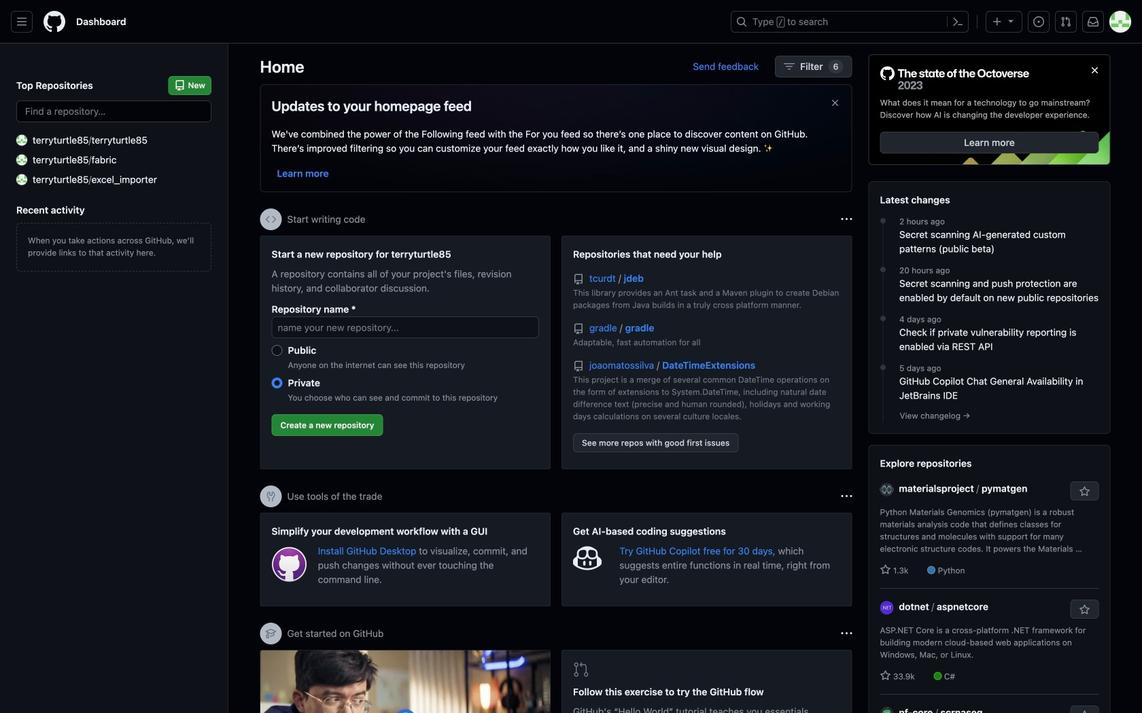 Task type: describe. For each thing, give the bounding box(es) containing it.
2 repo image from the top
[[573, 324, 584, 335]]

Top Repositories search field
[[16, 101, 211, 122]]

plus image
[[992, 16, 1003, 27]]

star image for @dotnet profile 'icon'
[[880, 671, 891, 682]]

explore repositories navigation
[[869, 445, 1111, 714]]

triangle down image
[[1006, 15, 1016, 26]]

simplify your development workflow with a gui element
[[260, 513, 551, 607]]

star image for @materialsproject profile icon
[[880, 565, 891, 576]]

tools image
[[266, 492, 276, 502]]

issue opened image
[[1033, 16, 1044, 27]]

excel_importer image
[[16, 174, 27, 185]]

mortar board image
[[266, 629, 276, 640]]

get ai-based coding suggestions element
[[562, 513, 852, 607]]

start a new repository element
[[260, 236, 551, 470]]

explore element
[[869, 54, 1111, 714]]

try the github flow element
[[562, 651, 852, 714]]

1 dot fill image from the top
[[878, 216, 889, 226]]

none radio inside start a new repository element
[[272, 378, 283, 389]]

Find a repository… text field
[[16, 101, 211, 122]]

1 dot fill image from the top
[[878, 265, 889, 275]]

filter image
[[784, 61, 795, 72]]

git pull request image inside try the github flow element
[[573, 662, 589, 679]]

github desktop image
[[272, 547, 307, 583]]

none radio inside start a new repository element
[[272, 345, 283, 356]]

fabric image
[[16, 155, 27, 166]]



Task type: locate. For each thing, give the bounding box(es) containing it.
1 vertical spatial star this repository image
[[1079, 711, 1090, 714]]

why am i seeing this? image for get ai-based coding suggestions element
[[841, 492, 852, 502]]

1 vertical spatial git pull request image
[[573, 662, 589, 679]]

1 vertical spatial dot fill image
[[878, 362, 889, 373]]

1 vertical spatial dot fill image
[[878, 314, 889, 324]]

close image
[[1090, 65, 1100, 76]]

git pull request image
[[1061, 16, 1072, 27], [573, 662, 589, 679]]

1 vertical spatial star image
[[880, 671, 891, 682]]

homepage image
[[44, 11, 65, 33]]

github logo image
[[880, 66, 1030, 91]]

what is github? image
[[258, 650, 553, 714]]

star this repository image
[[1079, 487, 1090, 498]]

dot fill image
[[878, 216, 889, 226], [878, 314, 889, 324]]

1 why am i seeing this? image from the top
[[841, 492, 852, 502]]

1 star this repository image from the top
[[1079, 605, 1090, 616]]

0 vertical spatial dot fill image
[[878, 216, 889, 226]]

2 vertical spatial repo image
[[573, 361, 584, 372]]

command palette image
[[953, 16, 963, 27]]

None radio
[[272, 378, 283, 389]]

terryturtle85 image
[[16, 135, 27, 146]]

repo image
[[573, 274, 584, 285], [573, 324, 584, 335], [573, 361, 584, 372]]

2 dot fill image from the top
[[878, 362, 889, 373]]

notifications image
[[1088, 16, 1099, 27]]

1 star image from the top
[[880, 565, 891, 576]]

@dotnet profile image
[[880, 602, 894, 615]]

0 vertical spatial why am i seeing this? image
[[841, 492, 852, 502]]

star this repository image
[[1079, 605, 1090, 616], [1079, 711, 1090, 714]]

star image
[[880, 565, 891, 576], [880, 671, 891, 682]]

dot fill image
[[878, 265, 889, 275], [878, 362, 889, 373]]

2 star image from the top
[[880, 671, 891, 682]]

@materialsproject profile image
[[880, 483, 894, 497]]

1 repo image from the top
[[573, 274, 584, 285]]

0 horizontal spatial git pull request image
[[573, 662, 589, 679]]

None radio
[[272, 345, 283, 356]]

2 dot fill image from the top
[[878, 314, 889, 324]]

x image
[[830, 98, 841, 108]]

code image
[[266, 214, 276, 225]]

1 vertical spatial repo image
[[573, 324, 584, 335]]

0 vertical spatial git pull request image
[[1061, 16, 1072, 27]]

repositories that need your help element
[[562, 236, 852, 470]]

name your new repository... text field
[[272, 317, 539, 339]]

what is github? element
[[258, 650, 553, 714]]

why am i seeing this? image for try the github flow element
[[841, 629, 852, 640]]

2 star this repository image from the top
[[1079, 711, 1090, 714]]

2 why am i seeing this? image from the top
[[841, 629, 852, 640]]

1 horizontal spatial git pull request image
[[1061, 16, 1072, 27]]

0 vertical spatial star image
[[880, 565, 891, 576]]

0 vertical spatial repo image
[[573, 274, 584, 285]]

why am i seeing this? image
[[841, 214, 852, 225]]

0 vertical spatial star this repository image
[[1079, 605, 1090, 616]]

1 vertical spatial why am i seeing this? image
[[841, 629, 852, 640]]

3 repo image from the top
[[573, 361, 584, 372]]

why am i seeing this? image
[[841, 492, 852, 502], [841, 629, 852, 640]]

0 vertical spatial dot fill image
[[878, 265, 889, 275]]



Task type: vqa. For each thing, say whether or not it's contained in the screenshot.
but in the I don't have plans to make this configurable, but am fine merging a PR that does. This would have to be a terminal command flag, as it wouldn't be something I would add to the UI.
no



